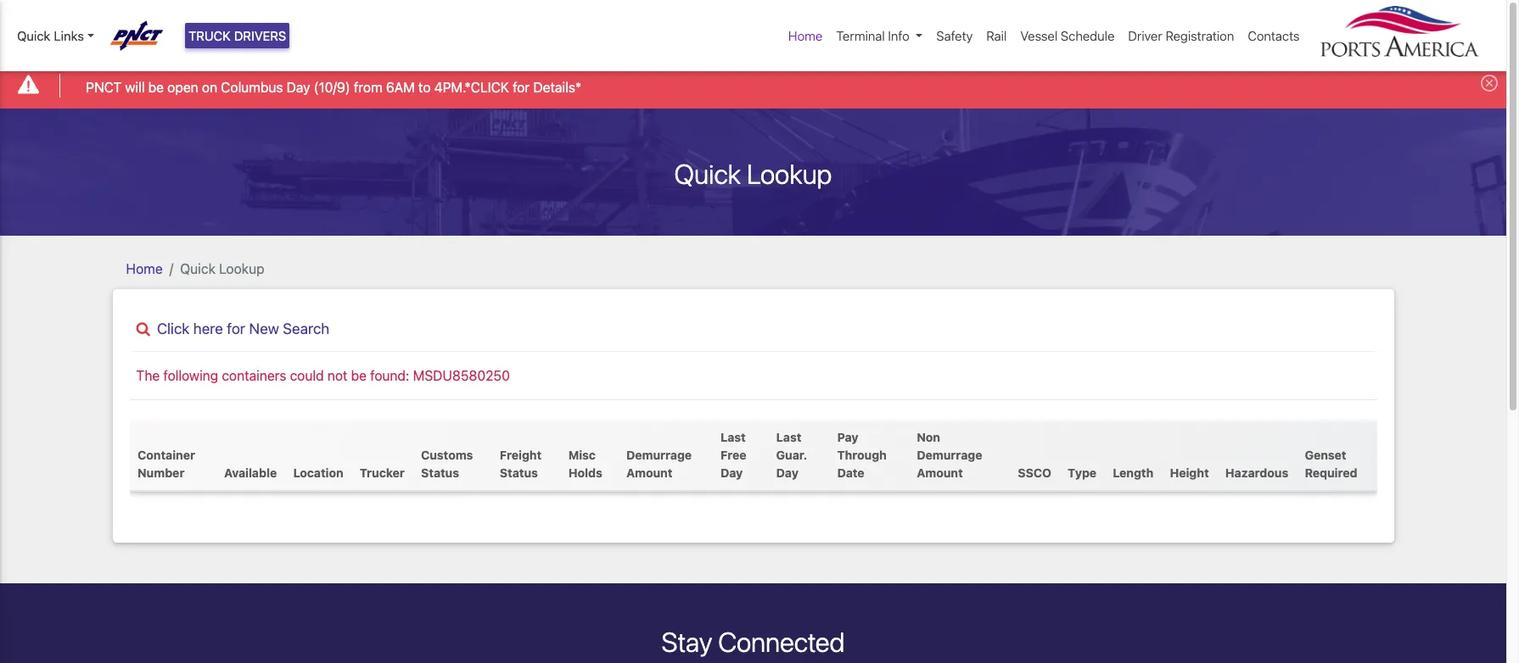 Task type: vqa. For each thing, say whether or not it's contained in the screenshot.
973.522.2256 link
no



Task type: locate. For each thing, give the bounding box(es) containing it.
quick links
[[17, 28, 84, 43]]

1 horizontal spatial home link
[[782, 19, 830, 52]]

be right will
[[148, 79, 164, 95]]

status inside customs status
[[421, 466, 459, 481]]

1 horizontal spatial be
[[351, 368, 367, 383]]

pnct will be open on columbus day (10/9) from 6am to 4pm.*click for details*
[[86, 79, 582, 95]]

demurrage
[[627, 449, 692, 463], [917, 449, 983, 463]]

length
[[1113, 466, 1154, 481]]

terminal
[[837, 28, 885, 43]]

0 vertical spatial for
[[513, 79, 530, 95]]

misc holds
[[569, 449, 603, 481]]

1 vertical spatial home
[[126, 261, 163, 276]]

1 horizontal spatial amount
[[917, 466, 963, 481]]

day inside pnct will be open on columbus day (10/9) from 6am to 4pm.*click for details* link
[[287, 79, 310, 95]]

pnct will be open on columbus day (10/9) from 6am to 4pm.*click for details* link
[[86, 77, 582, 97]]

day inside the last free day
[[721, 466, 743, 481]]

ssco
[[1018, 466, 1052, 481]]

container
[[138, 449, 195, 463]]

0 horizontal spatial quick
[[17, 28, 50, 43]]

hazardous
[[1226, 466, 1289, 481]]

rail link
[[980, 19, 1014, 52]]

1 amount from the left
[[627, 466, 673, 481]]

guar.
[[777, 449, 808, 463]]

status inside freight status
[[500, 466, 538, 481]]

2 vertical spatial quick
[[180, 261, 216, 276]]

found:
[[370, 368, 410, 383]]

amount down non
[[917, 466, 963, 481]]

vessel
[[1021, 28, 1058, 43]]

0 horizontal spatial for
[[227, 320, 245, 338]]

quick lookup
[[675, 158, 832, 190], [180, 261, 265, 276]]

amount right holds
[[627, 466, 673, 481]]

0 horizontal spatial be
[[148, 79, 164, 95]]

0 horizontal spatial day
[[287, 79, 310, 95]]

home up search icon
[[126, 261, 163, 276]]

0 horizontal spatial status
[[421, 466, 459, 481]]

1 status from the left
[[421, 466, 459, 481]]

day for last free day
[[721, 466, 743, 481]]

demurrage amount
[[627, 449, 692, 481]]

demurrage down non
[[917, 449, 983, 463]]

1 horizontal spatial quick lookup
[[675, 158, 832, 190]]

2 amount from the left
[[917, 466, 963, 481]]

be right not
[[351, 368, 367, 383]]

be inside 'alert'
[[148, 79, 164, 95]]

status for freight status
[[500, 466, 538, 481]]

1 horizontal spatial status
[[500, 466, 538, 481]]

last
[[721, 431, 746, 445], [777, 431, 802, 445]]

not
[[328, 368, 348, 383]]

pay
[[838, 431, 859, 445]]

on
[[202, 79, 217, 95]]

1 horizontal spatial home
[[789, 28, 823, 43]]

status down freight
[[500, 466, 538, 481]]

0 vertical spatial be
[[148, 79, 164, 95]]

new
[[249, 320, 279, 338]]

last guar. day
[[777, 431, 808, 481]]

holds
[[569, 466, 603, 481]]

0 vertical spatial home
[[789, 28, 823, 43]]

2 status from the left
[[500, 466, 538, 481]]

home link left terminal
[[782, 19, 830, 52]]

misc
[[569, 449, 596, 463]]

home link
[[782, 19, 830, 52], [126, 261, 163, 276]]

amount
[[627, 466, 673, 481], [917, 466, 963, 481]]

the following containers could not be found: msdu8580250
[[136, 368, 510, 383]]

2 horizontal spatial day
[[777, 466, 799, 481]]

genset
[[1305, 449, 1347, 463]]

home left terminal
[[789, 28, 823, 43]]

0 vertical spatial quick lookup
[[675, 158, 832, 190]]

rail
[[987, 28, 1007, 43]]

1 horizontal spatial demurrage
[[917, 449, 983, 463]]

info
[[888, 28, 910, 43]]

day left (10/9)
[[287, 79, 310, 95]]

2 last from the left
[[777, 431, 802, 445]]

0 horizontal spatial last
[[721, 431, 746, 445]]

1 vertical spatial lookup
[[219, 261, 265, 276]]

0 horizontal spatial quick lookup
[[180, 261, 265, 276]]

height
[[1170, 466, 1210, 481]]

pnct will be open on columbus day (10/9) from 6am to 4pm.*click for details* alert
[[0, 62, 1507, 108]]

vessel schedule link
[[1014, 19, 1122, 52]]

1 vertical spatial for
[[227, 320, 245, 338]]

last up guar.
[[777, 431, 802, 445]]

container number
[[138, 449, 195, 481]]

status down customs
[[421, 466, 459, 481]]

0 horizontal spatial demurrage
[[627, 449, 692, 463]]

last up free
[[721, 431, 746, 445]]

day
[[287, 79, 310, 95], [721, 466, 743, 481], [777, 466, 799, 481]]

day down free
[[721, 466, 743, 481]]

1 vertical spatial quick lookup
[[180, 261, 265, 276]]

demurrage right the misc holds
[[627, 449, 692, 463]]

(10/9)
[[314, 79, 350, 95]]

1 vertical spatial home link
[[126, 261, 163, 276]]

1 horizontal spatial day
[[721, 466, 743, 481]]

available
[[224, 466, 277, 481]]

home
[[789, 28, 823, 43], [126, 261, 163, 276]]

click here for new search link
[[129, 320, 1377, 338]]

driver registration
[[1129, 28, 1235, 43]]

pay through date
[[838, 431, 887, 481]]

1 horizontal spatial quick
[[180, 261, 216, 276]]

0 vertical spatial lookup
[[747, 158, 832, 190]]

1 horizontal spatial for
[[513, 79, 530, 95]]

1 horizontal spatial last
[[777, 431, 802, 445]]

2 horizontal spatial quick
[[675, 158, 741, 190]]

for
[[513, 79, 530, 95], [227, 320, 245, 338]]

terminal info
[[837, 28, 910, 43]]

status
[[421, 466, 459, 481], [500, 466, 538, 481]]

day down guar.
[[777, 466, 799, 481]]

will
[[125, 79, 145, 95]]

1 horizontal spatial lookup
[[747, 158, 832, 190]]

for left 'details*'
[[513, 79, 530, 95]]

vessel schedule
[[1021, 28, 1115, 43]]

containers
[[222, 368, 286, 383]]

click
[[157, 320, 190, 338]]

0 horizontal spatial home
[[126, 261, 163, 276]]

0 horizontal spatial amount
[[627, 466, 673, 481]]

1 last from the left
[[721, 431, 746, 445]]

day inside last guar. day
[[777, 466, 799, 481]]

last for last free day
[[721, 431, 746, 445]]

be
[[148, 79, 164, 95], [351, 368, 367, 383]]

freight
[[500, 449, 542, 463]]

search image
[[136, 322, 150, 337]]

home link up search icon
[[126, 261, 163, 276]]

links
[[54, 28, 84, 43]]

msdu8580250
[[413, 368, 510, 383]]

last inside last guar. day
[[777, 431, 802, 445]]

last inside the last free day
[[721, 431, 746, 445]]

0 horizontal spatial home link
[[126, 261, 163, 276]]

for right here at the left
[[227, 320, 245, 338]]

0 vertical spatial home link
[[782, 19, 830, 52]]

quick
[[17, 28, 50, 43], [675, 158, 741, 190], [180, 261, 216, 276]]

lookup
[[747, 158, 832, 190], [219, 261, 265, 276]]



Task type: describe. For each thing, give the bounding box(es) containing it.
could
[[290, 368, 324, 383]]

stay
[[662, 626, 713, 659]]

1 demurrage from the left
[[627, 449, 692, 463]]

truck drivers
[[189, 28, 286, 43]]

trucker
[[360, 466, 405, 481]]

safety link
[[930, 19, 980, 52]]

terminal info link
[[830, 19, 930, 52]]

customs status
[[421, 449, 473, 481]]

quick links link
[[17, 26, 94, 45]]

from
[[354, 79, 383, 95]]

last free day
[[721, 431, 747, 481]]

click here for new search
[[157, 320, 330, 338]]

truck drivers link
[[185, 23, 290, 49]]

driver registration link
[[1122, 19, 1242, 52]]

here
[[193, 320, 223, 338]]

through
[[838, 449, 887, 463]]

4pm.*click
[[434, 79, 509, 95]]

connected
[[718, 626, 845, 659]]

non
[[917, 431, 941, 445]]

freight status
[[500, 449, 542, 481]]

truck
[[189, 28, 231, 43]]

amount inside demurrage amount
[[627, 466, 673, 481]]

contacts link
[[1242, 19, 1307, 52]]

safety
[[937, 28, 973, 43]]

required
[[1305, 466, 1358, 481]]

customs
[[421, 449, 473, 463]]

amount inside non demurrage amount
[[917, 466, 963, 481]]

6am
[[386, 79, 415, 95]]

following
[[163, 368, 218, 383]]

open
[[167, 79, 198, 95]]

day for last guar. day
[[777, 466, 799, 481]]

contacts
[[1248, 28, 1300, 43]]

non demurrage amount
[[917, 431, 983, 481]]

status for customs status
[[421, 466, 459, 481]]

registration
[[1166, 28, 1235, 43]]

details*
[[533, 79, 582, 95]]

last for last guar. day
[[777, 431, 802, 445]]

0 horizontal spatial lookup
[[219, 261, 265, 276]]

for inside 'alert'
[[513, 79, 530, 95]]

search
[[283, 320, 330, 338]]

1 vertical spatial quick
[[675, 158, 741, 190]]

type
[[1068, 466, 1097, 481]]

date
[[838, 466, 865, 481]]

pnct
[[86, 79, 122, 95]]

0 vertical spatial quick
[[17, 28, 50, 43]]

number
[[138, 466, 185, 481]]

location
[[293, 466, 344, 481]]

driver
[[1129, 28, 1163, 43]]

free
[[721, 449, 747, 463]]

to
[[419, 79, 431, 95]]

2 demurrage from the left
[[917, 449, 983, 463]]

columbus
[[221, 79, 283, 95]]

genset required
[[1305, 449, 1358, 481]]

the
[[136, 368, 160, 383]]

drivers
[[234, 28, 286, 43]]

stay connected
[[662, 626, 845, 659]]

1 vertical spatial be
[[351, 368, 367, 383]]

close image
[[1481, 75, 1498, 92]]

schedule
[[1061, 28, 1115, 43]]



